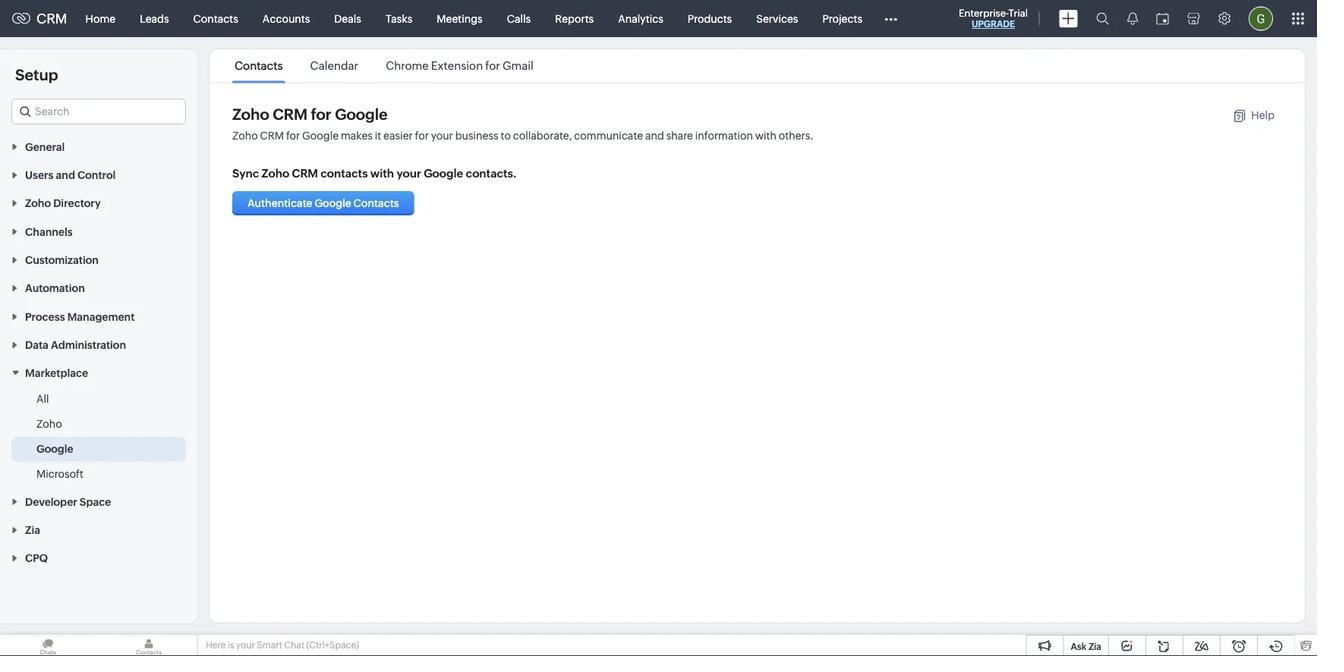 Task type: locate. For each thing, give the bounding box(es) containing it.
0 horizontal spatial and
[[56, 169, 75, 181]]

zia right ask
[[1089, 642, 1102, 652]]

zia up cpq
[[25, 524, 40, 537]]

makes
[[341, 130, 373, 142]]

for for zoho crm for google makes it easier for your business to collaborate, communicate and share information with others.
[[286, 130, 300, 142]]

for
[[485, 59, 500, 73], [311, 106, 332, 123], [286, 130, 300, 142], [415, 130, 429, 142]]

2 vertical spatial contacts
[[354, 197, 399, 210]]

1 vertical spatial contacts
[[235, 59, 283, 73]]

business
[[455, 130, 499, 142]]

with
[[755, 130, 777, 142], [370, 167, 394, 180]]

and
[[645, 130, 664, 142], [56, 169, 75, 181]]

2 vertical spatial your
[[236, 641, 255, 651]]

authenticate google contacts
[[248, 197, 399, 210]]

channels button
[[0, 217, 197, 246]]

data administration button
[[0, 331, 197, 359]]

0 vertical spatial your
[[431, 130, 453, 142]]

cpq button
[[0, 544, 197, 573]]

extension
[[431, 59, 483, 73]]

signals element
[[1118, 0, 1147, 37]]

contacts down accounts link
[[235, 59, 283, 73]]

0 vertical spatial zia
[[25, 524, 40, 537]]

administration
[[51, 339, 126, 351]]

contacts image
[[101, 636, 197, 657]]

meetings link
[[425, 0, 495, 37]]

zoho for zoho crm for google
[[232, 106, 269, 123]]

0 vertical spatial contacts link
[[181, 0, 250, 37]]

zoho directory
[[25, 197, 101, 210]]

marketplace button
[[0, 359, 197, 387]]

projects link
[[811, 0, 875, 37]]

None field
[[11, 99, 186, 125]]

1 horizontal spatial your
[[397, 167, 421, 180]]

communicate
[[574, 130, 643, 142]]

here is your smart chat (ctrl+space)
[[206, 641, 359, 651]]

for right easier
[[415, 130, 429, 142]]

deals
[[334, 13, 361, 25]]

with down it
[[370, 167, 394, 180]]

contacts right the leads link
[[193, 13, 238, 25]]

google down zoho crm for google
[[302, 130, 339, 142]]

zoho inside marketplace region
[[36, 418, 62, 431]]

for inside list
[[485, 59, 500, 73]]

management
[[67, 311, 135, 323]]

your
[[431, 130, 453, 142], [397, 167, 421, 180], [236, 641, 255, 651]]

and right users on the left of page
[[56, 169, 75, 181]]

enterprise-
[[959, 7, 1009, 19]]

microsoft link
[[36, 467, 84, 482]]

space
[[80, 496, 111, 508]]

0 horizontal spatial zia
[[25, 524, 40, 537]]

meetings
[[437, 13, 483, 25]]

all
[[36, 393, 49, 405]]

zoho for zoho directory
[[25, 197, 51, 210]]

contacts link down accounts link
[[232, 59, 285, 73]]

contacts
[[193, 13, 238, 25], [235, 59, 283, 73], [354, 197, 399, 210]]

contacts.
[[466, 167, 517, 180]]

1 vertical spatial with
[[370, 167, 394, 180]]

marketplace region
[[0, 387, 197, 487]]

process management
[[25, 311, 135, 323]]

(ctrl+space)
[[306, 641, 359, 651]]

home
[[85, 13, 116, 25]]

upgrade
[[972, 19, 1015, 29]]

for down zoho crm for google
[[286, 130, 300, 142]]

customization
[[25, 254, 99, 266]]

1 vertical spatial zia
[[1089, 642, 1102, 652]]

google down contacts
[[315, 197, 351, 210]]

services link
[[744, 0, 811, 37]]

profile image
[[1249, 6, 1273, 31]]

signals image
[[1128, 12, 1138, 25]]

your left the business
[[431, 130, 453, 142]]

users and control button
[[0, 160, 197, 189]]

developer space button
[[0, 487, 197, 516]]

0 vertical spatial with
[[755, 130, 777, 142]]

1 vertical spatial contacts link
[[232, 59, 285, 73]]

chats image
[[0, 636, 96, 657]]

contacts link right leads
[[181, 0, 250, 37]]

1 vertical spatial and
[[56, 169, 75, 181]]

calls
[[507, 13, 531, 25]]

with left others.
[[755, 130, 777, 142]]

google up makes
[[335, 106, 388, 123]]

and left share
[[645, 130, 664, 142]]

1 horizontal spatial zia
[[1089, 642, 1102, 652]]

crm
[[36, 11, 67, 26], [273, 106, 308, 123], [260, 130, 284, 142], [292, 167, 318, 180]]

calendar link
[[308, 59, 361, 73]]

contacts inside button
[[354, 197, 399, 210]]

for down the calendar link
[[311, 106, 332, 123]]

reports link
[[543, 0, 606, 37]]

for for chrome extension for gmail
[[485, 59, 500, 73]]

1 vertical spatial your
[[397, 167, 421, 180]]

services
[[756, 13, 798, 25]]

create menu element
[[1050, 0, 1087, 37]]

gmail
[[503, 59, 534, 73]]

leads link
[[128, 0, 181, 37]]

to
[[501, 130, 511, 142]]

search image
[[1096, 12, 1109, 25]]

2 horizontal spatial your
[[431, 130, 453, 142]]

data
[[25, 339, 49, 351]]

zoho inside zoho directory dropdown button
[[25, 197, 51, 210]]

automation
[[25, 282, 85, 295]]

contacts inside list
[[235, 59, 283, 73]]

general button
[[0, 132, 197, 160]]

accounts
[[263, 13, 310, 25]]

deals link
[[322, 0, 374, 37]]

projects
[[823, 13, 863, 25]]

your down easier
[[397, 167, 421, 180]]

0 horizontal spatial your
[[236, 641, 255, 651]]

cpq
[[25, 553, 48, 565]]

google link
[[36, 442, 73, 457]]

users
[[25, 169, 54, 181]]

is
[[228, 641, 234, 651]]

contacts
[[321, 167, 368, 180]]

1 horizontal spatial and
[[645, 130, 664, 142]]

contacts link
[[181, 0, 250, 37], [232, 59, 285, 73]]

zoho
[[232, 106, 269, 123], [232, 130, 258, 142], [262, 167, 289, 180], [25, 197, 51, 210], [36, 418, 62, 431]]

0 vertical spatial and
[[645, 130, 664, 142]]

google up microsoft link
[[36, 443, 73, 456]]

contacts down sync zoho crm contacts with your google contacts. on the left
[[354, 197, 399, 210]]

google
[[335, 106, 388, 123], [302, 130, 339, 142], [424, 167, 463, 180], [315, 197, 351, 210], [36, 443, 73, 456]]

your right is
[[236, 641, 255, 651]]

for left gmail
[[485, 59, 500, 73]]

list
[[221, 49, 547, 82]]

list containing contacts
[[221, 49, 547, 82]]



Task type: describe. For each thing, give the bounding box(es) containing it.
information
[[695, 130, 753, 142]]

process management button
[[0, 302, 197, 331]]

easier
[[384, 130, 413, 142]]

leads
[[140, 13, 169, 25]]

zoho link
[[36, 417, 62, 432]]

tasks
[[386, 13, 413, 25]]

google inside marketplace region
[[36, 443, 73, 456]]

microsoft
[[36, 469, 84, 481]]

reports
[[555, 13, 594, 25]]

Other Modules field
[[875, 6, 907, 31]]

google left contacts.
[[424, 167, 463, 180]]

others.
[[779, 130, 814, 142]]

zia button
[[0, 516, 197, 544]]

Search text field
[[12, 99, 185, 124]]

chrome
[[386, 59, 429, 73]]

sync
[[232, 167, 259, 180]]

analytics link
[[606, 0, 676, 37]]

products
[[688, 13, 732, 25]]

automation button
[[0, 274, 197, 302]]

crm link
[[12, 11, 67, 26]]

zoho for zoho crm for google makes it easier for your business to collaborate, communicate and share information with others.
[[232, 130, 258, 142]]

smart
[[257, 641, 282, 651]]

calls link
[[495, 0, 543, 37]]

accounts link
[[250, 0, 322, 37]]

1 horizontal spatial with
[[755, 130, 777, 142]]

calendar
[[310, 59, 359, 73]]

all link
[[36, 392, 49, 407]]

authenticate google contacts button
[[232, 191, 414, 216]]

zoho crm for google
[[232, 106, 388, 123]]

enterprise-trial upgrade
[[959, 7, 1028, 29]]

ask zia
[[1071, 642, 1102, 652]]

marketplace
[[25, 368, 88, 380]]

collaborate,
[[513, 130, 572, 142]]

trial
[[1009, 7, 1028, 19]]

zia inside dropdown button
[[25, 524, 40, 537]]

search element
[[1087, 0, 1118, 37]]

google inside button
[[315, 197, 351, 210]]

tasks link
[[374, 0, 425, 37]]

authenticate
[[248, 197, 313, 210]]

customization button
[[0, 246, 197, 274]]

data administration
[[25, 339, 126, 351]]

sync zoho crm contacts with your google contacts.
[[232, 167, 517, 180]]

directory
[[53, 197, 101, 210]]

share
[[666, 130, 693, 142]]

setup
[[15, 66, 58, 84]]

chrome extension for gmail
[[386, 59, 534, 73]]

zoho crm for google makes it easier for your business to collaborate, communicate and share information with others.
[[232, 130, 814, 142]]

0 vertical spatial contacts
[[193, 13, 238, 25]]

profile element
[[1240, 0, 1282, 37]]

general
[[25, 141, 65, 153]]

process
[[25, 311, 65, 323]]

channels
[[25, 226, 73, 238]]

developer space
[[25, 496, 111, 508]]

chat
[[284, 641, 305, 651]]

products link
[[676, 0, 744, 37]]

zoho directory button
[[0, 189, 197, 217]]

calendar image
[[1156, 13, 1169, 25]]

and inside dropdown button
[[56, 169, 75, 181]]

help
[[1252, 109, 1275, 121]]

for for zoho crm for google
[[311, 106, 332, 123]]

chrome extension for gmail link
[[384, 59, 536, 73]]

analytics
[[618, 13, 663, 25]]

it
[[375, 130, 381, 142]]

home link
[[73, 0, 128, 37]]

0 horizontal spatial with
[[370, 167, 394, 180]]

here
[[206, 641, 226, 651]]

control
[[77, 169, 116, 181]]

ask
[[1071, 642, 1087, 652]]

create menu image
[[1059, 9, 1078, 28]]

users and control
[[25, 169, 116, 181]]

developer
[[25, 496, 77, 508]]



Task type: vqa. For each thing, say whether or not it's contained in the screenshot.
Analytics
yes



